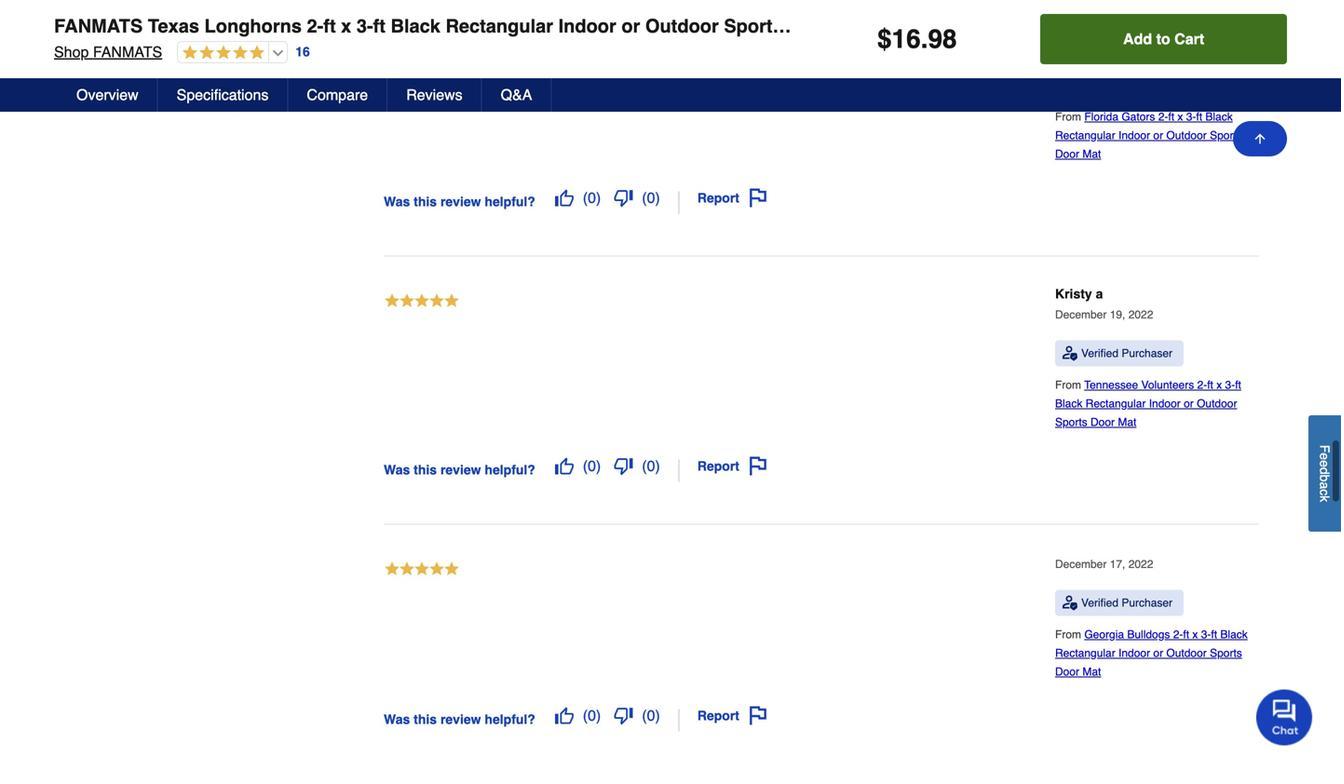 Task type: describe. For each thing, give the bounding box(es) containing it.
was for january 23, 2023
[[384, 194, 410, 209]]

thumb up image
[[555, 707, 574, 725]]

) for december 17, 2022's thumb down image
[[656, 707, 661, 724]]

0 vertical spatial fanmats
[[54, 15, 143, 37]]

( 0 ) for thumb down image related to kristy a
[[642, 457, 661, 475]]

17,
[[1110, 558, 1126, 571]]

f
[[1318, 445, 1333, 453]]

rectangular up q&a
[[446, 15, 554, 37]]

december inside kristy a december 19, 2022
[[1056, 308, 1107, 321]]

rectangular for tennessee volunteers 2-ft x 3-ft black rectangular indoor or outdoor sports door mat
[[1086, 397, 1147, 410]]

) for thumb up icon
[[596, 707, 601, 724]]

was this review helpful? for december 17, 2022
[[384, 712, 536, 727]]

helpful? for december 17, 2022
[[485, 712, 536, 727]]

this for january 23, 2023
[[414, 194, 437, 209]]

flag image for january 23, 2023
[[749, 189, 768, 207]]

door for georgia bulldogs 2-ft x 3-ft black rectangular indoor or outdoor sports door mat
[[1056, 666, 1080, 679]]

black for florida gators 2-ft x 3-ft black rectangular indoor or outdoor sports door mat
[[1206, 110, 1233, 123]]

add to cart
[[1124, 30, 1205, 48]]

d
[[1318, 468, 1333, 475]]

0 horizontal spatial 16
[[296, 44, 310, 59]]

a inside button
[[1318, 482, 1333, 489]]

florida gators 2-ft x 3-ft black rectangular indoor or outdoor sports door mat link
[[1056, 110, 1243, 161]]

mat left $
[[837, 15, 869, 37]]

was this review helpful? for january 23, 2023
[[384, 194, 536, 209]]

3- for florida gators 2-ft x 3-ft black rectangular indoor or outdoor sports door mat
[[1187, 110, 1197, 123]]

review for december 17, 2022
[[441, 712, 481, 727]]

19,
[[1110, 308, 1126, 321]]

sports for florida gators 2-ft x 3-ft black rectangular indoor or outdoor sports door mat
[[1211, 129, 1243, 142]]

arrow up image
[[1253, 131, 1268, 146]]

c
[[1318, 489, 1333, 496]]

2- right longhorns in the top left of the page
[[307, 15, 324, 37]]

outdoor for georgia bulldogs 2-ft x 3-ft black rectangular indoor or outdoor sports door mat
[[1167, 647, 1207, 660]]

black for georgia bulldogs 2-ft x 3-ft black rectangular indoor or outdoor sports door mat
[[1221, 628, 1248, 641]]

was this review helpful? for kristy a
[[384, 463, 536, 478]]

from for florida gators 2-ft x 3-ft black rectangular indoor or outdoor sports door mat
[[1056, 110, 1085, 123]]

flag image for december 17, 2022
[[749, 707, 768, 725]]

b
[[1318, 475, 1333, 482]]

2- for tennessee volunteers 2-ft x 3-ft black rectangular indoor or outdoor sports door mat
[[1198, 379, 1208, 392]]

sports for tennessee volunteers 2-ft x 3-ft black rectangular indoor or outdoor sports door mat
[[1056, 416, 1088, 429]]

was for kristy a
[[384, 463, 410, 478]]

mat for florida gators 2-ft x 3-ft black rectangular indoor or outdoor sports door mat
[[1083, 148, 1102, 161]]

volunteers
[[1142, 379, 1195, 392]]

to
[[1157, 30, 1171, 48]]

door for florida gators 2-ft x 3-ft black rectangular indoor or outdoor sports door mat
[[1056, 148, 1080, 161]]

2023
[[1117, 40, 1142, 53]]

.
[[921, 24, 929, 54]]

was for december 17, 2022
[[384, 712, 410, 727]]

( for thumb down image for january 23, 2023
[[642, 189, 647, 206]]

( 0 ) for december 17, 2022's thumb down image
[[642, 707, 661, 724]]

purchaser for january 23, 2023
[[1122, 79, 1173, 92]]

texas
[[148, 15, 199, 37]]

this for kristy a
[[414, 463, 437, 478]]

overview button
[[58, 78, 158, 112]]

verified for january
[[1082, 79, 1119, 92]]

black for tennessee volunteers 2-ft x 3-ft black rectangular indoor or outdoor sports door mat
[[1056, 397, 1083, 410]]

3- for georgia bulldogs 2-ft x 3-ft black rectangular indoor or outdoor sports door mat
[[1202, 628, 1212, 641]]

review for kristy a
[[441, 463, 481, 478]]

report for january 23, 2023
[[698, 190, 740, 205]]

reviews
[[406, 86, 463, 103]]

indoor for georgia bulldogs 2-ft x 3-ft black rectangular indoor or outdoor sports door mat
[[1119, 647, 1151, 660]]

compare button
[[288, 78, 388, 112]]

k
[[1318, 496, 1333, 502]]

2 verified purchaser from the top
[[1082, 347, 1173, 360]]

door for tennessee volunteers 2-ft x 3-ft black rectangular indoor or outdoor sports door mat
[[1091, 416, 1115, 429]]

longhorns
[[205, 15, 302, 37]]

from for tennessee volunteers 2-ft x 3-ft black rectangular indoor or outdoor sports door mat
[[1056, 379, 1085, 392]]

specifications
[[177, 86, 269, 103]]

outdoor for florida gators 2-ft x 3-ft black rectangular indoor or outdoor sports door mat
[[1167, 129, 1207, 142]]

compare
[[307, 86, 368, 103]]

mat for tennessee volunteers 2-ft x 3-ft black rectangular indoor or outdoor sports door mat
[[1119, 416, 1137, 429]]

f e e d b a c k
[[1318, 445, 1333, 502]]

chat invite button image
[[1257, 689, 1314, 746]]

cart
[[1175, 30, 1205, 48]]

thumb down image for december 17, 2022
[[614, 707, 633, 725]]

) for thumb down image related to kristy a
[[656, 457, 661, 475]]



Task type: vqa. For each thing, say whether or not it's contained in the screenshot.
the middle this
yes



Task type: locate. For each thing, give the bounding box(es) containing it.
a right kristy
[[1096, 286, 1104, 301]]

mat for georgia bulldogs 2-ft x 3-ft black rectangular indoor or outdoor sports door mat
[[1083, 666, 1102, 679]]

1 helpful? from the top
[[485, 194, 536, 209]]

0 vertical spatial review
[[441, 194, 481, 209]]

purchaser up bulldogs
[[1122, 597, 1173, 610]]

ft
[[324, 15, 336, 37], [373, 15, 386, 37], [1169, 110, 1175, 123], [1197, 110, 1203, 123], [1208, 379, 1214, 392], [1236, 379, 1242, 392], [1184, 628, 1190, 641], [1212, 628, 1218, 641]]

mat down florida
[[1083, 148, 1102, 161]]

2 vertical spatial verified
[[1082, 597, 1119, 610]]

0 vertical spatial 5 stars image
[[384, 292, 460, 312]]

e up b
[[1318, 460, 1333, 468]]

flag image
[[749, 189, 768, 207], [749, 457, 768, 476], [749, 707, 768, 725]]

kristy a december 19, 2022
[[1056, 286, 1154, 321]]

2 from from the top
[[1056, 379, 1085, 392]]

a
[[1096, 286, 1104, 301], [1318, 482, 1333, 489]]

mat inside the tennessee volunteers 2-ft x 3-ft black rectangular indoor or outdoor sports door mat
[[1119, 416, 1137, 429]]

3 flag image from the top
[[749, 707, 768, 725]]

fanmats up overview
[[93, 43, 162, 61]]

door
[[789, 15, 832, 37], [1056, 148, 1080, 161], [1091, 416, 1115, 429], [1056, 666, 1080, 679]]

0 vertical spatial purchaser
[[1122, 79, 1173, 92]]

x inside the tennessee volunteers 2-ft x 3-ft black rectangular indoor or outdoor sports door mat
[[1217, 379, 1223, 392]]

98
[[929, 24, 958, 54]]

verified
[[1082, 79, 1119, 92], [1082, 347, 1119, 360], [1082, 597, 1119, 610]]

1 thumb down image from the top
[[614, 189, 633, 207]]

x inside florida gators 2-ft x 3-ft black rectangular indoor or outdoor sports door mat
[[1178, 110, 1184, 123]]

verified purchaser up gators
[[1082, 79, 1173, 92]]

2022 right 17,
[[1129, 558, 1154, 571]]

f e e d b a c k button
[[1309, 415, 1342, 532]]

kristy
[[1056, 286, 1093, 301]]

0 vertical spatial report
[[698, 190, 740, 205]]

2 5 stars image from the top
[[384, 560, 460, 580]]

2 e from the top
[[1318, 460, 1333, 468]]

1 verified purchaser from the top
[[1082, 79, 1173, 92]]

verified for december
[[1082, 597, 1119, 610]]

2 vertical spatial was this review helpful?
[[384, 712, 536, 727]]

georgia bulldogs 2-ft x 3-ft black rectangular indoor or outdoor sports door mat link
[[1056, 628, 1248, 679]]

2- inside florida gators 2-ft x 3-ft black rectangular indoor or outdoor sports door mat
[[1159, 110, 1169, 123]]

2 vertical spatial verified purchaser
[[1082, 597, 1173, 610]]

e
[[1318, 453, 1333, 460], [1318, 460, 1333, 468]]

( 0 ) for thumb up icon
[[583, 707, 601, 724]]

report button for kristy a
[[691, 450, 774, 482]]

1 vertical spatial a
[[1318, 482, 1333, 489]]

helpful? for january 23, 2023
[[485, 194, 536, 209]]

helpful? for kristy a
[[485, 463, 536, 478]]

mat inside georgia bulldogs 2-ft x 3-ft black rectangular indoor or outdoor sports door mat
[[1083, 666, 1102, 679]]

1 vertical spatial purchaser
[[1122, 347, 1173, 360]]

3- right bulldogs
[[1202, 628, 1212, 641]]

3 helpful? from the top
[[485, 712, 536, 727]]

( for thumb up icon
[[583, 707, 588, 724]]

1 horizontal spatial 16
[[892, 24, 921, 54]]

1 was this review helpful? from the top
[[384, 194, 536, 209]]

2 report from the top
[[698, 459, 740, 474]]

1 5 stars image from the top
[[384, 292, 460, 312]]

2 purchaser from the top
[[1122, 347, 1173, 360]]

2 verified purchaser icon image from the top
[[1063, 346, 1078, 361]]

from left gators
[[1056, 110, 1085, 123]]

2- right volunteers
[[1198, 379, 1208, 392]]

rectangular
[[446, 15, 554, 37], [1056, 129, 1116, 142], [1086, 397, 1147, 410], [1056, 647, 1116, 660]]

review for january 23, 2023
[[441, 194, 481, 209]]

1 this from the top
[[414, 194, 437, 209]]

1 report button from the top
[[691, 182, 774, 214]]

x right bulldogs
[[1193, 628, 1199, 641]]

x up compare
[[341, 15, 352, 37]]

1 vertical spatial 2022
[[1129, 558, 1154, 571]]

0 vertical spatial thumb up image
[[555, 189, 574, 207]]

3- for tennessee volunteers 2-ft x 3-ft black rectangular indoor or outdoor sports door mat
[[1226, 379, 1236, 392]]

2 vertical spatial purchaser
[[1122, 597, 1173, 610]]

2 vertical spatial report
[[698, 709, 740, 723]]

december 17, 2022
[[1056, 558, 1154, 571]]

report button for january 23, 2023
[[691, 182, 774, 214]]

a inside kristy a december 19, 2022
[[1096, 286, 1104, 301]]

1 verified purchaser icon image from the top
[[1063, 78, 1078, 93]]

thumb down image for january 23, 2023
[[614, 189, 633, 207]]

3 was this review helpful? from the top
[[384, 712, 536, 727]]

or inside florida gators 2-ft x 3-ft black rectangular indoor or outdoor sports door mat
[[1154, 129, 1164, 142]]

0 vertical spatial helpful?
[[485, 194, 536, 209]]

1 purchaser from the top
[[1122, 79, 1173, 92]]

verified purchaser icon image down january
[[1063, 78, 1078, 93]]

3 thumb down image from the top
[[614, 707, 633, 725]]

23,
[[1099, 40, 1114, 53]]

2- right gators
[[1159, 110, 1169, 123]]

2- for florida gators 2-ft x 3-ft black rectangular indoor or outdoor sports door mat
[[1159, 110, 1169, 123]]

outdoor
[[646, 15, 719, 37], [1167, 129, 1207, 142], [1197, 397, 1238, 410], [1167, 647, 1207, 660]]

1 report from the top
[[698, 190, 740, 205]]

outdoor inside the tennessee volunteers 2-ft x 3-ft black rectangular indoor or outdoor sports door mat
[[1197, 397, 1238, 410]]

0 vertical spatial verified
[[1082, 79, 1119, 92]]

outdoor for tennessee volunteers 2-ft x 3-ft black rectangular indoor or outdoor sports door mat
[[1197, 397, 1238, 410]]

january
[[1056, 40, 1096, 53]]

1 vertical spatial verified purchaser
[[1082, 347, 1173, 360]]

3 verified from the top
[[1082, 597, 1119, 610]]

2 report button from the top
[[691, 450, 774, 482]]

1 vertical spatial this
[[414, 463, 437, 478]]

purchaser up gators
[[1122, 79, 1173, 92]]

1 flag image from the top
[[749, 189, 768, 207]]

this for december 17, 2022
[[414, 712, 437, 727]]

1 verified from the top
[[1082, 79, 1119, 92]]

mat
[[837, 15, 869, 37], [1083, 148, 1102, 161], [1119, 416, 1137, 429], [1083, 666, 1102, 679]]

verified purchaser
[[1082, 79, 1173, 92], [1082, 347, 1173, 360], [1082, 597, 1173, 610]]

florida
[[1085, 110, 1119, 123]]

from down kristy a december 19, 2022
[[1056, 379, 1085, 392]]

1 vertical spatial review
[[441, 463, 481, 478]]

3 from from the top
[[1056, 628, 1085, 641]]

5 stars image
[[384, 292, 460, 312], [384, 560, 460, 580]]

rectangular for florida gators 2-ft x 3-ft black rectangular indoor or outdoor sports door mat
[[1056, 129, 1116, 142]]

indoor inside the tennessee volunteers 2-ft x 3-ft black rectangular indoor or outdoor sports door mat
[[1150, 397, 1181, 410]]

fanmats texas longhorns 2-ft x 3-ft black rectangular indoor or outdoor sports door mat
[[54, 15, 869, 37]]

2- inside georgia bulldogs 2-ft x 3-ft black rectangular indoor or outdoor sports door mat
[[1174, 628, 1184, 641]]

2 vertical spatial verified purchaser icon image
[[1063, 596, 1078, 611]]

0 vertical spatial december
[[1056, 308, 1107, 321]]

this
[[414, 194, 437, 209], [414, 463, 437, 478], [414, 712, 437, 727]]

a up "k"
[[1318, 482, 1333, 489]]

1 vertical spatial december
[[1056, 558, 1107, 571]]

0 vertical spatial from
[[1056, 110, 1085, 123]]

sports
[[724, 15, 783, 37], [1211, 129, 1243, 142], [1056, 416, 1088, 429], [1211, 647, 1243, 660]]

0 horizontal spatial a
[[1096, 286, 1104, 301]]

or for georgia bulldogs 2-ft x 3-ft black rectangular indoor or outdoor sports door mat
[[1154, 647, 1164, 660]]

1 vertical spatial 5 stars image
[[384, 560, 460, 580]]

georgia bulldogs 2-ft x 3-ft black rectangular indoor or outdoor sports door mat
[[1056, 628, 1248, 679]]

3 report from the top
[[698, 709, 740, 723]]

q&a button
[[482, 78, 552, 112]]

e up d
[[1318, 453, 1333, 460]]

thumb up image for kristy a
[[555, 457, 574, 476]]

gators
[[1122, 110, 1156, 123]]

1 vertical spatial was
[[384, 463, 410, 478]]

1 vertical spatial from
[[1056, 379, 1085, 392]]

3- inside georgia bulldogs 2-ft x 3-ft black rectangular indoor or outdoor sports door mat
[[1202, 628, 1212, 641]]

0 vertical spatial was this review helpful?
[[384, 194, 536, 209]]

2 vertical spatial thumb down image
[[614, 707, 633, 725]]

0 vertical spatial this
[[414, 194, 437, 209]]

3 was from the top
[[384, 712, 410, 727]]

verified up the georgia
[[1082, 597, 1119, 610]]

verified purchaser for 2023
[[1082, 79, 1173, 92]]

verified purchaser for 2022
[[1082, 597, 1173, 610]]

5 stars image for december 17, 2022
[[384, 560, 460, 580]]

3 verified purchaser icon image from the top
[[1063, 596, 1078, 611]]

( 0 )
[[583, 189, 601, 206], [642, 189, 661, 206], [583, 457, 601, 475], [642, 457, 661, 475], [583, 707, 601, 724], [642, 707, 661, 724]]

or for tennessee volunteers 2-ft x 3-ft black rectangular indoor or outdoor sports door mat
[[1184, 397, 1194, 410]]

0 vertical spatial thumb down image
[[614, 189, 633, 207]]

3-
[[357, 15, 373, 37], [1187, 110, 1197, 123], [1226, 379, 1236, 392], [1202, 628, 1212, 641]]

from for georgia bulldogs 2-ft x 3-ft black rectangular indoor or outdoor sports door mat
[[1056, 628, 1085, 641]]

report for december 17, 2022
[[698, 709, 740, 723]]

2 vertical spatial from
[[1056, 628, 1085, 641]]

tennessee
[[1085, 379, 1139, 392]]

verified up florida
[[1082, 79, 1119, 92]]

verified purchaser icon image for december 17, 2022
[[1063, 596, 1078, 611]]

2 verified from the top
[[1082, 347, 1119, 360]]

3- right volunteers
[[1226, 379, 1236, 392]]

door inside the tennessee volunteers 2-ft x 3-ft black rectangular indoor or outdoor sports door mat
[[1091, 416, 1115, 429]]

december down kristy
[[1056, 308, 1107, 321]]

$ 16 . 98
[[878, 24, 958, 54]]

2 review from the top
[[441, 463, 481, 478]]

reviews button
[[388, 78, 482, 112]]

3- inside florida gators 2-ft x 3-ft black rectangular indoor or outdoor sports door mat
[[1187, 110, 1197, 123]]

from
[[1056, 110, 1085, 123], [1056, 379, 1085, 392], [1056, 628, 1085, 641]]

black inside the tennessee volunteers 2-ft x 3-ft black rectangular indoor or outdoor sports door mat
[[1056, 397, 1083, 410]]

x for florida gators 2-ft x 3-ft black rectangular indoor or outdoor sports door mat
[[1178, 110, 1184, 123]]

1 vertical spatial report
[[698, 459, 740, 474]]

3- up compare
[[357, 15, 373, 37]]

0 vertical spatial report button
[[691, 182, 774, 214]]

door inside georgia bulldogs 2-ft x 3-ft black rectangular indoor or outdoor sports door mat
[[1056, 666, 1080, 679]]

was
[[384, 194, 410, 209], [384, 463, 410, 478], [384, 712, 410, 727]]

1 was from the top
[[384, 194, 410, 209]]

3- inside the tennessee volunteers 2-ft x 3-ft black rectangular indoor or outdoor sports door mat
[[1226, 379, 1236, 392]]

1 review from the top
[[441, 194, 481, 209]]

sports inside florida gators 2-ft x 3-ft black rectangular indoor or outdoor sports door mat
[[1211, 129, 1243, 142]]

2 vertical spatial was
[[384, 712, 410, 727]]

2022 inside kristy a december 19, 2022
[[1129, 308, 1154, 321]]

add
[[1124, 30, 1153, 48]]

2 vertical spatial flag image
[[749, 707, 768, 725]]

3 verified purchaser from the top
[[1082, 597, 1173, 610]]

1 vertical spatial thumb down image
[[614, 457, 633, 476]]

review
[[441, 194, 481, 209], [441, 463, 481, 478], [441, 712, 481, 727]]

2 thumb down image from the top
[[614, 457, 633, 476]]

black inside florida gators 2-ft x 3-ft black rectangular indoor or outdoor sports door mat
[[1206, 110, 1233, 123]]

3 this from the top
[[414, 712, 437, 727]]

1 vertical spatial thumb up image
[[555, 457, 574, 476]]

sports for georgia bulldogs 2-ft x 3-ft black rectangular indoor or outdoor sports door mat
[[1211, 647, 1243, 660]]

2 2022 from the top
[[1129, 558, 1154, 571]]

( 0 ) for thumb down image for january 23, 2023
[[642, 189, 661, 206]]

2022
[[1129, 308, 1154, 321], [1129, 558, 1154, 571]]

3- right gators
[[1187, 110, 1197, 123]]

1 vertical spatial helpful?
[[485, 463, 536, 478]]

( for thumb down image related to kristy a
[[642, 457, 647, 475]]

16
[[892, 24, 921, 54], [296, 44, 310, 59]]

1 2022 from the top
[[1129, 308, 1154, 321]]

specifications button
[[158, 78, 288, 112]]

2 helpful? from the top
[[485, 463, 536, 478]]

0 vertical spatial was
[[384, 194, 410, 209]]

)
[[596, 189, 601, 206], [656, 189, 661, 206], [596, 457, 601, 475], [656, 457, 661, 475], [596, 707, 601, 724], [656, 707, 661, 724]]

1 vertical spatial fanmats
[[93, 43, 162, 61]]

1 vertical spatial was this review helpful?
[[384, 463, 536, 478]]

2 vertical spatial helpful?
[[485, 712, 536, 727]]

rectangular inside the tennessee volunteers 2-ft x 3-ft black rectangular indoor or outdoor sports door mat
[[1086, 397, 1147, 410]]

0 vertical spatial flag image
[[749, 189, 768, 207]]

report button for december 17, 2022
[[691, 700, 774, 732]]

1 december from the top
[[1056, 308, 1107, 321]]

december
[[1056, 308, 1107, 321], [1056, 558, 1107, 571]]

1 thumb up image from the top
[[555, 189, 574, 207]]

purchaser
[[1122, 79, 1173, 92], [1122, 347, 1173, 360], [1122, 597, 1173, 610]]

1 from from the top
[[1056, 110, 1085, 123]]

2 vertical spatial this
[[414, 712, 437, 727]]

x inside georgia bulldogs 2-ft x 3-ft black rectangular indoor or outdoor sports door mat
[[1193, 628, 1199, 641]]

2 flag image from the top
[[749, 457, 768, 476]]

2 this from the top
[[414, 463, 437, 478]]

shop fanmats
[[54, 43, 162, 61]]

fanmats up shop fanmats
[[54, 15, 143, 37]]

shop
[[54, 43, 89, 61]]

mat down the tennessee
[[1119, 416, 1137, 429]]

verified purchaser icon image down december 17, 2022
[[1063, 596, 1078, 611]]

indoor
[[559, 15, 617, 37], [1119, 129, 1151, 142], [1150, 397, 1181, 410], [1119, 647, 1151, 660]]

mat down the georgia
[[1083, 666, 1102, 679]]

verified purchaser icon image down kristy
[[1063, 346, 1078, 361]]

indoor for florida gators 2-ft x 3-ft black rectangular indoor or outdoor sports door mat
[[1119, 129, 1151, 142]]

$
[[878, 24, 892, 54]]

indoor for tennessee volunteers 2-ft x 3-ft black rectangular indoor or outdoor sports door mat
[[1150, 397, 1181, 410]]

16 left 98
[[892, 24, 921, 54]]

4.8 stars image
[[178, 45, 265, 62]]

3 purchaser from the top
[[1122, 597, 1173, 610]]

q&a
[[501, 86, 532, 103]]

2 thumb up image from the top
[[555, 457, 574, 476]]

thumb up image for january 23, 2023
[[555, 189, 574, 207]]

flag image for kristy a
[[749, 457, 768, 476]]

was this review helpful?
[[384, 194, 536, 209], [384, 463, 536, 478], [384, 712, 536, 727]]

2-
[[307, 15, 324, 37], [1159, 110, 1169, 123], [1198, 379, 1208, 392], [1174, 628, 1184, 641]]

5 stars image for kristy a
[[384, 292, 460, 312]]

0
[[588, 189, 596, 206], [647, 189, 656, 206], [588, 457, 596, 475], [647, 457, 656, 475], [588, 707, 596, 724], [647, 707, 656, 724]]

rectangular for georgia bulldogs 2-ft x 3-ft black rectangular indoor or outdoor sports door mat
[[1056, 647, 1116, 660]]

2 vertical spatial review
[[441, 712, 481, 727]]

outdoor inside georgia bulldogs 2-ft x 3-ft black rectangular indoor or outdoor sports door mat
[[1167, 647, 1207, 660]]

verified purchaser icon image for january 23, 2023
[[1063, 78, 1078, 93]]

2 december from the top
[[1056, 558, 1107, 571]]

sports inside georgia bulldogs 2-ft x 3-ft black rectangular indoor or outdoor sports door mat
[[1211, 647, 1243, 660]]

1 vertical spatial verified
[[1082, 347, 1119, 360]]

bulldogs
[[1128, 628, 1171, 641]]

report
[[698, 190, 740, 205], [698, 459, 740, 474], [698, 709, 740, 723]]

outdoor inside florida gators 2-ft x 3-ft black rectangular indoor or outdoor sports door mat
[[1167, 129, 1207, 142]]

(
[[583, 189, 588, 206], [642, 189, 647, 206], [583, 457, 588, 475], [642, 457, 647, 475], [583, 707, 588, 724], [642, 707, 647, 724]]

report for kristy a
[[698, 459, 740, 474]]

report button
[[691, 182, 774, 214], [691, 450, 774, 482], [691, 700, 774, 732]]

thumb down image
[[614, 189, 633, 207], [614, 457, 633, 476], [614, 707, 633, 725]]

georgia
[[1085, 628, 1125, 641]]

florida gators 2-ft x 3-ft black rectangular indoor or outdoor sports door mat
[[1056, 110, 1243, 161]]

door inside florida gators 2-ft x 3-ft black rectangular indoor or outdoor sports door mat
[[1056, 148, 1080, 161]]

x for georgia bulldogs 2-ft x 3-ft black rectangular indoor or outdoor sports door mat
[[1193, 628, 1199, 641]]

2- inside the tennessee volunteers 2-ft x 3-ft black rectangular indoor or outdoor sports door mat
[[1198, 379, 1208, 392]]

x
[[341, 15, 352, 37], [1178, 110, 1184, 123], [1217, 379, 1223, 392], [1193, 628, 1199, 641]]

0 vertical spatial verified purchaser
[[1082, 79, 1173, 92]]

purchaser up volunteers
[[1122, 347, 1173, 360]]

1 vertical spatial flag image
[[749, 457, 768, 476]]

( for december 17, 2022's thumb down image
[[642, 707, 647, 724]]

2022 right 19,
[[1129, 308, 1154, 321]]

add to cart button
[[1041, 14, 1288, 64]]

2 was this review helpful? from the top
[[384, 463, 536, 478]]

1 e from the top
[[1318, 453, 1333, 460]]

rectangular down the tennessee
[[1086, 397, 1147, 410]]

black
[[391, 15, 441, 37], [1206, 110, 1233, 123], [1056, 397, 1083, 410], [1221, 628, 1248, 641]]

or
[[622, 15, 641, 37], [1154, 129, 1164, 142], [1184, 397, 1194, 410], [1154, 647, 1164, 660]]

verified purchaser up the tennessee
[[1082, 347, 1173, 360]]

fanmats
[[54, 15, 143, 37], [93, 43, 162, 61]]

rectangular inside georgia bulldogs 2-ft x 3-ft black rectangular indoor or outdoor sports door mat
[[1056, 647, 1116, 660]]

1 vertical spatial report button
[[691, 450, 774, 482]]

sports inside the tennessee volunteers 2-ft x 3-ft black rectangular indoor or outdoor sports door mat
[[1056, 416, 1088, 429]]

from down december 17, 2022
[[1056, 628, 1085, 641]]

helpful?
[[485, 194, 536, 209], [485, 463, 536, 478], [485, 712, 536, 727]]

2 was from the top
[[384, 463, 410, 478]]

indoor inside georgia bulldogs 2-ft x 3-ft black rectangular indoor or outdoor sports door mat
[[1119, 647, 1151, 660]]

3 report button from the top
[[691, 700, 774, 732]]

january 23, 2023
[[1056, 40, 1142, 53]]

or for florida gators 2-ft x 3-ft black rectangular indoor or outdoor sports door mat
[[1154, 129, 1164, 142]]

or inside georgia bulldogs 2-ft x 3-ft black rectangular indoor or outdoor sports door mat
[[1154, 647, 1164, 660]]

rectangular down the georgia
[[1056, 647, 1116, 660]]

mat inside florida gators 2-ft x 3-ft black rectangular indoor or outdoor sports door mat
[[1083, 148, 1102, 161]]

verified purchaser up bulldogs
[[1082, 597, 1173, 610]]

purchaser for december 17, 2022
[[1122, 597, 1173, 610]]

16 up compare
[[296, 44, 310, 59]]

overview
[[76, 86, 139, 103]]

or inside the tennessee volunteers 2-ft x 3-ft black rectangular indoor or outdoor sports door mat
[[1184, 397, 1194, 410]]

1 horizontal spatial a
[[1318, 482, 1333, 489]]

tennessee volunteers 2-ft x 3-ft black rectangular indoor or outdoor sports door mat
[[1056, 379, 1242, 429]]

2- for georgia bulldogs 2-ft x 3-ft black rectangular indoor or outdoor sports door mat
[[1174, 628, 1184, 641]]

verified purchaser icon image
[[1063, 78, 1078, 93], [1063, 346, 1078, 361], [1063, 596, 1078, 611]]

thumb down image for kristy a
[[614, 457, 633, 476]]

rectangular inside florida gators 2-ft x 3-ft black rectangular indoor or outdoor sports door mat
[[1056, 129, 1116, 142]]

december left 17,
[[1056, 558, 1107, 571]]

0 vertical spatial 2022
[[1129, 308, 1154, 321]]

x right gators
[[1178, 110, 1184, 123]]

3 review from the top
[[441, 712, 481, 727]]

2 vertical spatial report button
[[691, 700, 774, 732]]

rectangular down florida
[[1056, 129, 1116, 142]]

x right volunteers
[[1217, 379, 1223, 392]]

thumb up image
[[555, 189, 574, 207], [555, 457, 574, 476]]

black inside georgia bulldogs 2-ft x 3-ft black rectangular indoor or outdoor sports door mat
[[1221, 628, 1248, 641]]

x for tennessee volunteers 2-ft x 3-ft black rectangular indoor or outdoor sports door mat
[[1217, 379, 1223, 392]]

0 vertical spatial verified purchaser icon image
[[1063, 78, 1078, 93]]

) for thumb down image for january 23, 2023
[[656, 189, 661, 206]]

indoor inside florida gators 2-ft x 3-ft black rectangular indoor or outdoor sports door mat
[[1119, 129, 1151, 142]]

1 vertical spatial verified purchaser icon image
[[1063, 346, 1078, 361]]

verified up the tennessee
[[1082, 347, 1119, 360]]

2- right bulldogs
[[1174, 628, 1184, 641]]

tennessee volunteers 2-ft x 3-ft black rectangular indoor or outdoor sports door mat link
[[1056, 379, 1242, 429]]

0 vertical spatial a
[[1096, 286, 1104, 301]]



